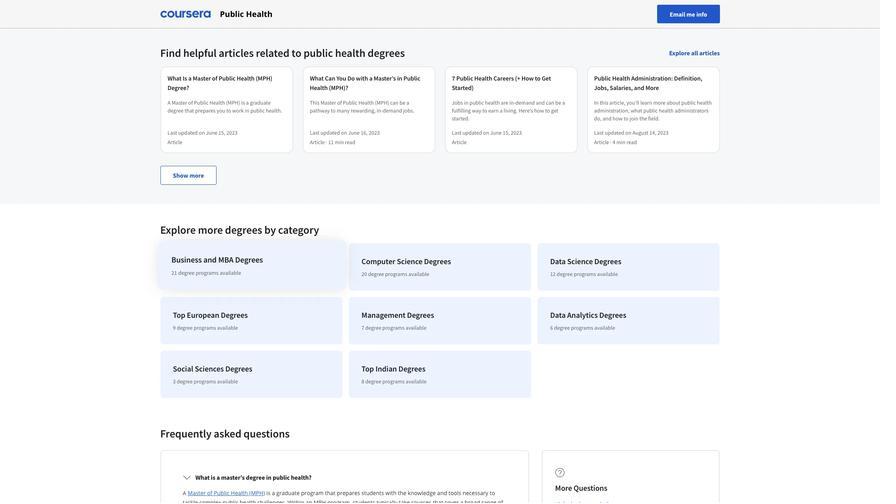 Task type: locate. For each thing, give the bounding box(es) containing it.
what left can
[[310, 74, 324, 82]]

article left 11
[[310, 139, 325, 146]]

1 2023 from the left
[[226, 129, 237, 136]]

what inside what is a master of public health (mph) degree?
[[168, 74, 181, 82]]

0 horizontal spatial the
[[398, 490, 407, 498]]

top european degrees
[[173, 310, 248, 320]]

that up program,
[[325, 490, 336, 498]]

a inside frequently asked questions element
[[183, 490, 186, 498]]

1 vertical spatial degrees
[[225, 223, 262, 237]]

2 15, from the left
[[503, 129, 510, 136]]

a down degree?
[[168, 99, 171, 106]]

available down computer science degrees
[[409, 271, 430, 278]]

2 min from the left
[[617, 139, 626, 146]]

1 vertical spatial 7
[[362, 325, 365, 332]]

prepares up program,
[[337, 490, 360, 498]]

updated for 7 public health careers (+ how to get started)
[[463, 129, 482, 136]]

public down master of public health (mph) link
[[223, 500, 238, 504]]

7 inside business and mba degrees list
[[362, 325, 365, 332]]

0 horizontal spatial min
[[335, 139, 344, 146]]

public inside what is a master's degree in public health? dropdown button
[[273, 474, 290, 482]]

data up the 6
[[551, 310, 566, 320]]

min right 11
[[335, 139, 344, 146]]

demand inside jobs in public health are in-demand and can be a fulfilling way to earn a living. here's how to get started.
[[516, 99, 535, 106]]

and inside is a graduate program that prepares students with the knowledge and tools necessary to tackle complex public health challenges. within an mph program, students typically take courses that cover a broad range o
[[438, 490, 447, 498]]

available down the management degrees
[[406, 325, 427, 332]]

health inside the public health administration: definition, jobs, salaries, and more
[[613, 74, 631, 82]]

0 vertical spatial top
[[173, 310, 185, 320]]

explore up business
[[160, 223, 196, 237]]

15,
[[218, 129, 225, 136], [503, 129, 510, 136]]

available for computer science degrees
[[409, 271, 430, 278]]

article for what is a master of public health (mph) degree?
[[168, 139, 182, 146]]

degree right master's
[[246, 474, 265, 482]]

health inside a master of public health (mph) is a graduate degree that prepares you to work in public health.
[[210, 99, 225, 106]]

demand inside this master of public health (mph) can be a pathway to many rewarding, in-demand jobs.
[[383, 107, 402, 114]]

of for a master of public health (mph) is a graduate degree that prepares you to work in public health.
[[188, 99, 193, 106]]

of for this master of public health (mph) can be a pathway to many rewarding, in-demand jobs.
[[337, 99, 342, 106]]

2 · from the left
[[611, 139, 612, 146]]

salaries,
[[610, 84, 633, 92]]

you
[[217, 107, 225, 114]]

june down 'earn'
[[491, 129, 502, 136]]

to up range
[[490, 490, 495, 498]]

what can you do with a master's in public health (mph)? link
[[310, 74, 429, 93]]

data for data analytics degrees
[[551, 310, 566, 320]]

0 horizontal spatial be
[[400, 99, 406, 106]]

with up typically
[[386, 490, 397, 498]]

available
[[220, 269, 241, 277], [409, 271, 430, 278], [598, 271, 618, 278], [217, 325, 238, 332], [406, 325, 427, 332], [595, 325, 616, 332], [217, 379, 238, 386], [406, 379, 427, 386]]

master's
[[221, 474, 245, 482]]

0 horizontal spatial read
[[345, 139, 355, 146]]

to right you
[[226, 107, 231, 114]]

available down social sciences degrees
[[217, 379, 238, 386]]

updated inside last updated on august 14, 2023 article · 4 min read
[[605, 129, 625, 136]]

2 june from the left
[[348, 129, 360, 136]]

be up 'get'
[[556, 99, 562, 106]]

in right jobs
[[464, 99, 469, 106]]

0 vertical spatial a
[[168, 99, 171, 106]]

be up jobs.
[[400, 99, 406, 106]]

what up complex
[[196, 474, 210, 482]]

june for do
[[348, 129, 360, 136]]

health down 'about'
[[659, 107, 674, 114]]

to inside this master of public health (mph) can be a pathway to many rewarding, in-demand jobs.
[[331, 107, 336, 114]]

to right related
[[292, 46, 302, 60]]

· left 11
[[326, 139, 327, 146]]

to inside a master of public health (mph) is a graduate degree that prepares you to work in public health.
[[226, 107, 231, 114]]

public health
[[220, 9, 273, 19]]

of up many
[[337, 99, 342, 106]]

1 vertical spatial students
[[353, 500, 375, 504]]

0 vertical spatial data
[[551, 257, 566, 267]]

master right 'is'
[[193, 74, 211, 82]]

1 read from the left
[[345, 139, 355, 146]]

7 public health careers (+ how to get started) link
[[452, 74, 571, 93]]

· for what can you do with a master's in public health (mph)?
[[326, 139, 327, 146]]

master for a master of public health (mph) is a graduate degree that prepares you to work in public health.
[[172, 99, 187, 106]]

7 inside 7 public health careers (+ how to get started)
[[452, 74, 455, 82]]

· inside last updated on june 16, 2023 article · 11 min read
[[326, 139, 327, 146]]

1 horizontal spatial can
[[546, 99, 555, 106]]

is up the challenges.
[[267, 490, 271, 498]]

2 vertical spatial more
[[198, 223, 223, 237]]

more right show
[[190, 172, 204, 180]]

public inside the public health administration: definition, jobs, salaries, and more
[[595, 74, 612, 82]]

read inside last updated on august 14, 2023 article · 4 min read
[[627, 139, 637, 146]]

degrees up master's
[[368, 46, 405, 60]]

of inside frequently asked questions element
[[207, 490, 213, 498]]

a master of public health (mph) is a graduate degree that prepares you to work in public health.
[[168, 99, 282, 114]]

be
[[400, 99, 406, 106], [556, 99, 562, 106]]

health
[[335, 46, 366, 60], [485, 99, 500, 106], [698, 99, 712, 106], [659, 107, 674, 114], [240, 500, 256, 504]]

0 horizontal spatial prepares
[[195, 107, 216, 114]]

2023 right the 14,
[[658, 129, 669, 136]]

0 vertical spatial more
[[646, 84, 660, 92]]

on down a master of public health (mph) is a graduate degree that prepares you to work in public health.
[[199, 129, 205, 136]]

in right master's
[[397, 74, 402, 82]]

1 horizontal spatial graduate
[[277, 490, 300, 498]]

9 degree programs available
[[173, 325, 238, 332]]

4 on from the left
[[626, 129, 632, 136]]

last inside last updated on august 14, 2023 article · 4 min read
[[595, 129, 604, 136]]

data science degrees
[[551, 257, 622, 267]]

updated
[[178, 129, 198, 136], [321, 129, 340, 136], [463, 129, 482, 136], [605, 129, 625, 136]]

available down the top indian degrees
[[406, 379, 427, 386]]

1 vertical spatial the
[[398, 490, 407, 498]]

1 data from the top
[[551, 257, 566, 267]]

data for data science degrees
[[551, 257, 566, 267]]

1 be from the left
[[400, 99, 406, 106]]

0 vertical spatial graduate
[[250, 99, 271, 106]]

2 be from the left
[[556, 99, 562, 106]]

1 vertical spatial with
[[386, 490, 397, 498]]

public inside 7 public health careers (+ how to get started)
[[457, 74, 474, 82]]

a for a master of public health (mph) is a graduate degree that prepares you to work in public health.
[[168, 99, 171, 106]]

0 vertical spatial in-
[[510, 99, 516, 106]]

3 article from the left
[[452, 139, 467, 146]]

(mph) down 'what is a master's degree in public health?'
[[249, 490, 265, 498]]

1 15, from the left
[[218, 129, 225, 136]]

1 vertical spatial in-
[[377, 107, 383, 114]]

of inside this master of public health (mph) can be a pathway to many rewarding, in-demand jobs.
[[337, 99, 342, 106]]

on inside last updated on august 14, 2023 article · 4 min read
[[626, 129, 632, 136]]

programs for computer science degrees
[[385, 271, 408, 278]]

4 updated from the left
[[605, 129, 625, 136]]

2 2023 from the left
[[369, 129, 380, 136]]

programs for management degrees
[[383, 325, 405, 332]]

2 horizontal spatial what
[[310, 74, 324, 82]]

1 vertical spatial demand
[[383, 107, 402, 114]]

demand
[[516, 99, 535, 106], [383, 107, 402, 114]]

2 article from the left
[[310, 139, 325, 146]]

3 last from the left
[[452, 129, 462, 136]]

of inside a master of public health (mph) is a graduate degree that prepares you to work in public health.
[[188, 99, 193, 106]]

2 updated from the left
[[321, 129, 340, 136]]

public inside is a graduate program that prepares students with the knowledge and tools necessary to tackle complex public health challenges. within an mph program, students typically take courses that cover a broad range o
[[223, 500, 238, 504]]

14,
[[650, 129, 657, 136]]

0 horizontal spatial 7
[[362, 325, 365, 332]]

master up tackle
[[188, 490, 206, 498]]

explore all articles link
[[670, 49, 720, 57]]

demand left jobs.
[[383, 107, 402, 114]]

more inside button
[[190, 172, 204, 180]]

articles for all
[[700, 49, 720, 57]]

1 vertical spatial more
[[556, 484, 573, 494]]

and down the administration,
[[603, 115, 612, 122]]

article
[[168, 139, 182, 146], [310, 139, 325, 146], [452, 139, 467, 146], [595, 139, 610, 146]]

this
[[310, 99, 320, 106]]

1 horizontal spatial degrees
[[368, 46, 405, 60]]

2 last from the left
[[310, 129, 319, 136]]

last updated on june 15, 2023 article for degree?
[[168, 129, 237, 146]]

graduate inside a master of public health (mph) is a graduate degree that prepares you to work in public health.
[[250, 99, 271, 106]]

complex
[[199, 500, 221, 504]]

read down august
[[627, 139, 637, 146]]

0 horizontal spatial ·
[[326, 139, 327, 146]]

graduate up within
[[277, 490, 300, 498]]

1 horizontal spatial what
[[196, 474, 210, 482]]

min inside last updated on august 14, 2023 article · 4 min read
[[617, 139, 626, 146]]

min inside last updated on june 16, 2023 article · 11 min read
[[335, 139, 344, 146]]

last for 7 public health careers (+ how to get started)
[[452, 129, 462, 136]]

2 horizontal spatial that
[[433, 500, 444, 504]]

to left 'get'
[[546, 107, 551, 114]]

to left join
[[624, 115, 629, 122]]

last updated on june 15, 2023 article down 'earn'
[[452, 129, 522, 146]]

available down data analytics degrees
[[595, 325, 616, 332]]

15, down you
[[218, 129, 225, 136]]

health inside frequently asked questions element
[[231, 490, 248, 498]]

explore all articles
[[670, 49, 720, 57]]

1 horizontal spatial min
[[617, 139, 626, 146]]

2 vertical spatial that
[[433, 500, 444, 504]]

to inside 7 public health careers (+ how to get started)
[[535, 74, 541, 82]]

1 horizontal spatial explore
[[670, 49, 691, 57]]

to inside in this article, you'll learn more about public health administration, what public health administrators do, and how to join the field.
[[624, 115, 629, 122]]

to inside is a graduate program that prepares students with the knowledge and tools necessary to tackle complex public health challenges. within an mph program, students typically take courses that cover a broad range o
[[490, 490, 495, 498]]

1 horizontal spatial a
[[183, 490, 186, 498]]

0 horizontal spatial how
[[535, 107, 545, 114]]

degree for business and mba degrees
[[178, 269, 195, 277]]

1 horizontal spatial articles
[[700, 49, 720, 57]]

the right join
[[640, 115, 648, 122]]

to
[[292, 46, 302, 60], [535, 74, 541, 82], [226, 107, 231, 114], [331, 107, 336, 114], [483, 107, 488, 114], [546, 107, 551, 114], [624, 115, 629, 122], [490, 490, 495, 498]]

data up 12 at bottom right
[[551, 257, 566, 267]]

(mph) for a master of public health (mph)
[[249, 490, 265, 498]]

business and mba degrees list
[[157, 240, 724, 402]]

min for with
[[335, 139, 344, 146]]

0 vertical spatial that
[[185, 107, 194, 114]]

1 vertical spatial graduate
[[277, 490, 300, 498]]

on down 'earn'
[[484, 129, 490, 136]]

1 horizontal spatial science
[[568, 257, 593, 267]]

what inside dropdown button
[[196, 474, 210, 482]]

master up pathway
[[321, 99, 336, 106]]

(mph)
[[256, 74, 272, 82], [226, 99, 240, 106], [375, 99, 389, 106], [249, 490, 265, 498]]

of down helpful
[[212, 74, 217, 82]]

2023 inside last updated on june 16, 2023 article · 11 min read
[[369, 129, 380, 136]]

9
[[173, 325, 176, 332]]

2 read from the left
[[627, 139, 637, 146]]

in right work
[[245, 107, 249, 114]]

0 vertical spatial 7
[[452, 74, 455, 82]]

3 2023 from the left
[[511, 129, 522, 136]]

0 vertical spatial with
[[356, 74, 368, 82]]

show
[[173, 172, 188, 180]]

degree for data analytics degrees
[[554, 325, 570, 332]]

0 vertical spatial how
[[535, 107, 545, 114]]

a inside what is a master of public health (mph) degree?
[[188, 74, 192, 82]]

degrees for social sciences degrees
[[226, 364, 253, 374]]

0 horizontal spatial explore
[[160, 223, 196, 237]]

read right 11
[[345, 139, 355, 146]]

be inside jobs in public health are in-demand and can be a fulfilling way to earn a living. here's how to get started.
[[556, 99, 562, 106]]

1 horizontal spatial demand
[[516, 99, 535, 106]]

more for explore more degrees by category
[[198, 223, 223, 237]]

explore left all
[[670, 49, 691, 57]]

2 science from the left
[[568, 257, 593, 267]]

program
[[301, 490, 324, 498]]

0 horizontal spatial more
[[556, 484, 573, 494]]

article inside last updated on august 14, 2023 article · 4 min read
[[595, 139, 610, 146]]

1 horizontal spatial the
[[640, 115, 648, 122]]

0 horizontal spatial with
[[356, 74, 368, 82]]

(mph) down related
[[256, 74, 272, 82]]

min right 4
[[617, 139, 626, 146]]

degree right the 8
[[366, 379, 382, 386]]

more left 'questions'
[[556, 484, 573, 494]]

a up tackle
[[183, 490, 186, 498]]

1 horizontal spatial read
[[627, 139, 637, 146]]

15, for (+
[[503, 129, 510, 136]]

7 degree programs available
[[362, 325, 427, 332]]

to left get
[[535, 74, 541, 82]]

earn
[[489, 107, 499, 114]]

0 vertical spatial explore
[[670, 49, 691, 57]]

programs down computer science degrees
[[385, 271, 408, 278]]

2023 for and
[[658, 129, 669, 136]]

1 vertical spatial a
[[183, 490, 186, 498]]

0 vertical spatial degrees
[[368, 46, 405, 60]]

2023
[[226, 129, 237, 136], [369, 129, 380, 136], [511, 129, 522, 136], [658, 129, 669, 136]]

4 article from the left
[[595, 139, 610, 146]]

0 horizontal spatial graduate
[[250, 99, 271, 106]]

can down master's
[[390, 99, 399, 106]]

1 vertical spatial explore
[[160, 223, 196, 237]]

master inside this master of public health (mph) can be a pathway to many rewarding, in-demand jobs.
[[321, 99, 336, 106]]

1 vertical spatial data
[[551, 310, 566, 320]]

what inside what can you do with a master's in public health (mph)?
[[310, 74, 324, 82]]

0 horizontal spatial top
[[173, 310, 185, 320]]

1 horizontal spatial top
[[362, 364, 374, 374]]

a inside a master of public health (mph) is a graduate degree that prepares you to work in public health.
[[168, 99, 171, 106]]

1 vertical spatial how
[[613, 115, 623, 122]]

7 for 7 degree programs available
[[362, 325, 365, 332]]

0 vertical spatial demand
[[516, 99, 535, 106]]

and up cover
[[438, 490, 447, 498]]

1 horizontal spatial is
[[241, 99, 245, 106]]

more for show more
[[190, 172, 204, 180]]

0 horizontal spatial can
[[390, 99, 399, 106]]

degrees for top indian degrees
[[399, 364, 426, 374]]

1 horizontal spatial that
[[325, 490, 336, 498]]

read
[[345, 139, 355, 146], [627, 139, 637, 146]]

1 vertical spatial more
[[190, 172, 204, 180]]

16,
[[361, 129, 368, 136]]

updated for what is a master of public health (mph) degree?
[[178, 129, 198, 136]]

data
[[551, 257, 566, 267], [551, 310, 566, 320]]

0 horizontal spatial that
[[185, 107, 194, 114]]

2 horizontal spatial june
[[491, 129, 502, 136]]

indian
[[376, 364, 397, 374]]

to left many
[[331, 107, 336, 114]]

what is a master of public health (mph) degree?
[[168, 74, 272, 92]]

read for salaries,
[[627, 139, 637, 146]]

2 on from the left
[[341, 129, 347, 136]]

2 data from the top
[[551, 310, 566, 320]]

3 on from the left
[[484, 129, 490, 136]]

master inside a master of public health (mph) is a graduate degree that prepares you to work in public health.
[[172, 99, 187, 106]]

1 vertical spatial top
[[362, 364, 374, 374]]

with
[[356, 74, 368, 82], [386, 490, 397, 498]]

info
[[697, 10, 708, 18]]

get
[[552, 107, 559, 114]]

(mph) inside a master of public health (mph) is a graduate degree that prepares you to work in public health.
[[226, 99, 240, 106]]

11
[[328, 139, 334, 146]]

in
[[397, 74, 402, 82], [464, 99, 469, 106], [245, 107, 249, 114], [266, 474, 272, 482]]

1 horizontal spatial with
[[386, 490, 397, 498]]

range
[[482, 500, 497, 504]]

0 vertical spatial more
[[654, 99, 666, 106]]

1 horizontal spatial june
[[348, 129, 360, 136]]

degree for data science degrees
[[557, 271, 573, 278]]

0 horizontal spatial is
[[211, 474, 216, 482]]

public left health?
[[273, 474, 290, 482]]

1 horizontal spatial last updated on june 15, 2023 article
[[452, 129, 522, 146]]

2 can from the left
[[546, 99, 555, 106]]

more inside frequently asked questions element
[[556, 484, 573, 494]]

in inside a master of public health (mph) is a graduate degree that prepares you to work in public health.
[[245, 107, 249, 114]]

0 horizontal spatial last updated on june 15, 2023 article
[[168, 129, 237, 146]]

article for what can you do with a master's in public health (mph)?
[[310, 139, 325, 146]]

in inside jobs in public health are in-demand and can be a fulfilling way to earn a living. here's how to get started.
[[464, 99, 469, 106]]

7 for 7 public health careers (+ how to get started)
[[452, 74, 455, 82]]

0 vertical spatial the
[[640, 115, 648, 122]]

administration,
[[595, 107, 630, 114]]

graduate inside is a graduate program that prepares students with the knowledge and tools necessary to tackle complex public health challenges. within an mph program, students typically take courses that cover a broad range o
[[277, 490, 300, 498]]

health?
[[291, 474, 312, 482]]

what is a master of public health (mph) degree? link
[[168, 74, 286, 93]]

what
[[168, 74, 181, 82], [310, 74, 324, 82], [196, 474, 210, 482]]

the inside in this article, you'll learn more about public health administration, what public health administrators do, and how to join the field.
[[640, 115, 648, 122]]

students left typically
[[353, 500, 375, 504]]

in- inside jobs in public health are in-demand and can be a fulfilling way to earn a living. here's how to get started.
[[510, 99, 516, 106]]

last
[[168, 129, 177, 136], [310, 129, 319, 136], [452, 129, 462, 136], [595, 129, 604, 136]]

1 on from the left
[[199, 129, 205, 136]]

available down mba on the bottom left of the page
[[220, 269, 241, 277]]

that
[[185, 107, 194, 114], [325, 490, 336, 498], [433, 500, 444, 504]]

do
[[348, 74, 355, 82]]

2023 inside last updated on august 14, 2023 article · 4 min read
[[658, 129, 669, 136]]

2 horizontal spatial is
[[267, 490, 271, 498]]

7
[[452, 74, 455, 82], [362, 325, 365, 332]]

0 horizontal spatial june
[[206, 129, 217, 136]]

frequently
[[160, 427, 212, 441]]

last inside last updated on june 16, 2023 article · 11 min read
[[310, 129, 319, 136]]

and inside the public health administration: definition, jobs, salaries, and more
[[635, 84, 645, 92]]

0 horizontal spatial what
[[168, 74, 181, 82]]

on for degree?
[[199, 129, 205, 136]]

1 article from the left
[[168, 139, 182, 146]]

1 horizontal spatial 15,
[[503, 129, 510, 136]]

students up typically
[[362, 490, 384, 498]]

1 min from the left
[[335, 139, 344, 146]]

public left health.
[[250, 107, 265, 114]]

get
[[542, 74, 552, 82]]

health up 'earn'
[[485, 99, 500, 106]]

degrees
[[235, 255, 263, 265], [424, 257, 451, 267], [595, 257, 622, 267], [221, 310, 248, 320], [407, 310, 434, 320], [600, 310, 627, 320], [226, 364, 253, 374], [399, 364, 426, 374]]

public health administration: definition, jobs, salaries, and more
[[595, 74, 703, 92]]

degree for management degrees
[[366, 325, 382, 332]]

june left 16,
[[348, 129, 360, 136]]

degrees left the by
[[225, 223, 262, 237]]

2023 right 16,
[[369, 129, 380, 136]]

0 horizontal spatial demand
[[383, 107, 402, 114]]

available for data science degrees
[[598, 271, 618, 278]]

0 horizontal spatial in-
[[377, 107, 383, 114]]

public inside what can you do with a master's in public health (mph)?
[[404, 74, 420, 82]]

1 vertical spatial is
[[211, 474, 216, 482]]

2023 down living.
[[511, 129, 522, 136]]

and up 21 degree programs available
[[203, 255, 217, 265]]

more inside in this article, you'll learn more about public health administration, what public health administrators do, and how to join the field.
[[654, 99, 666, 106]]

degree down the management
[[366, 325, 382, 332]]

(mph) inside frequently asked questions element
[[249, 490, 265, 498]]

programs down european
[[194, 325, 216, 332]]

how inside in this article, you'll learn more about public health administration, what public health administrators do, and how to join the field.
[[613, 115, 623, 122]]

more
[[654, 99, 666, 106], [190, 172, 204, 180], [198, 223, 223, 237]]

challenges.
[[258, 500, 286, 504]]

2 vertical spatial is
[[267, 490, 271, 498]]

7 down the management
[[362, 325, 365, 332]]

explore
[[670, 49, 691, 57], [160, 223, 196, 237]]

on inside last updated on june 16, 2023 article · 11 min read
[[341, 129, 347, 136]]

that left cover
[[433, 500, 444, 504]]

prepares inside is a graduate program that prepares students with the knowledge and tools necessary to tackle complex public health challenges. within an mph program, students typically take courses that cover a broad range o
[[337, 490, 360, 498]]

4 last from the left
[[595, 129, 604, 136]]

available for top indian degrees
[[406, 379, 427, 386]]

how right here's
[[535, 107, 545, 114]]

science up the 12 degree programs available
[[568, 257, 593, 267]]

0 horizontal spatial science
[[397, 257, 423, 267]]

0 vertical spatial prepares
[[195, 107, 216, 114]]

degree for top indian degrees
[[366, 379, 382, 386]]

started.
[[452, 115, 470, 122]]

1 horizontal spatial more
[[646, 84, 660, 92]]

find helpful articles related to public health degrees
[[160, 46, 405, 60]]

is up work
[[241, 99, 245, 106]]

degrees for data science degrees
[[595, 257, 622, 267]]

is inside a master of public health (mph) is a graduate degree that prepares you to work in public health.
[[241, 99, 245, 106]]

1 june from the left
[[206, 129, 217, 136]]

available down the top european degrees
[[217, 325, 238, 332]]

20 degree programs available
[[362, 271, 430, 278]]

1 horizontal spatial ·
[[611, 139, 612, 146]]

master's
[[374, 74, 396, 82]]

programs for social sciences degrees
[[194, 379, 216, 386]]

programs down the analytics on the right of page
[[572, 325, 594, 332]]

1 updated from the left
[[178, 129, 198, 136]]

that down degree?
[[185, 107, 194, 114]]

top indian degrees
[[362, 364, 426, 374]]

updated inside last updated on june 16, 2023 article · 11 min read
[[321, 129, 340, 136]]

0 horizontal spatial a
[[168, 99, 171, 106]]

with right 'do'
[[356, 74, 368, 82]]

on for public
[[341, 129, 347, 136]]

on
[[199, 129, 205, 136], [341, 129, 347, 136], [484, 129, 490, 136], [626, 129, 632, 136]]

2 last updated on june 15, 2023 article from the left
[[452, 129, 522, 146]]

4 2023 from the left
[[658, 129, 669, 136]]

3 updated from the left
[[463, 129, 482, 136]]

0 vertical spatial is
[[241, 99, 245, 106]]

0 horizontal spatial articles
[[219, 46, 254, 60]]

1 vertical spatial prepares
[[337, 490, 360, 498]]

3 june from the left
[[491, 129, 502, 136]]

1 can from the left
[[390, 99, 399, 106]]

what for what is a master of public health (mph) degree?
[[168, 74, 181, 82]]

article,
[[610, 99, 626, 106]]

degree for top european degrees
[[177, 325, 193, 332]]

june inside last updated on june 16, 2023 article · 11 min read
[[348, 129, 360, 136]]

available for management degrees
[[406, 325, 427, 332]]

article inside last updated on june 16, 2023 article · 11 min read
[[310, 139, 325, 146]]

0 horizontal spatial 15,
[[218, 129, 225, 136]]

master down degree?
[[172, 99, 187, 106]]

(mph) up rewarding,
[[375, 99, 389, 106]]

1 last from the left
[[168, 129, 177, 136]]

of up complex
[[207, 490, 213, 498]]

health
[[246, 9, 273, 19], [237, 74, 255, 82], [475, 74, 493, 82], [613, 74, 631, 82], [310, 84, 328, 92], [210, 99, 225, 106], [359, 99, 374, 106], [231, 490, 248, 498]]

june
[[206, 129, 217, 136], [348, 129, 360, 136], [491, 129, 502, 136]]

degree right the 6
[[554, 325, 570, 332]]

cover
[[445, 500, 459, 504]]

degree right '3'
[[177, 379, 193, 386]]

articles up what is a master of public health (mph) degree? link
[[219, 46, 254, 60]]

1 horizontal spatial how
[[613, 115, 623, 122]]

· left 4
[[611, 139, 612, 146]]

1 · from the left
[[326, 139, 327, 146]]

1 science from the left
[[397, 257, 423, 267]]

graduate up health.
[[250, 99, 271, 106]]

· inside last updated on august 14, 2023 article · 4 min read
[[611, 139, 612, 146]]

in up the challenges.
[[266, 474, 272, 482]]

1 horizontal spatial be
[[556, 99, 562, 106]]

(mph) inside this master of public health (mph) can be a pathway to many rewarding, in-demand jobs.
[[375, 99, 389, 106]]

what can you do with a master's in public health (mph)?
[[310, 74, 420, 92]]

degree right 12 at bottom right
[[557, 271, 573, 278]]

health inside this master of public health (mph) can be a pathway to many rewarding, in-demand jobs.
[[359, 99, 374, 106]]

min
[[335, 139, 344, 146], [617, 139, 626, 146]]

21
[[171, 269, 177, 277]]

1 horizontal spatial prepares
[[337, 490, 360, 498]]

programs down business and mba degrees
[[196, 269, 219, 277]]

knowledge
[[408, 490, 436, 498]]

on left august
[[626, 129, 632, 136]]

1 horizontal spatial 7
[[452, 74, 455, 82]]

read inside last updated on june 16, 2023 article · 11 min read
[[345, 139, 355, 146]]

degree
[[168, 107, 183, 114], [178, 269, 195, 277], [368, 271, 384, 278], [557, 271, 573, 278], [177, 325, 193, 332], [366, 325, 382, 332], [554, 325, 570, 332], [177, 379, 193, 386], [366, 379, 382, 386], [246, 474, 265, 482]]

public health administration: definition, jobs, salaries, and more link
[[595, 74, 713, 93]]

june for careers
[[491, 129, 502, 136]]

business and mba degrees
[[171, 255, 263, 265]]

more
[[646, 84, 660, 92], [556, 484, 573, 494]]

1 horizontal spatial in-
[[510, 99, 516, 106]]

degree inside dropdown button
[[246, 474, 265, 482]]

1 last updated on june 15, 2023 article from the left
[[168, 129, 237, 146]]

programs for data analytics degrees
[[572, 325, 594, 332]]



Task type: vqa. For each thing, say whether or not it's contained in the screenshot.
YOUR in 'Learn at your own pace, move between multiple courses, or switch to a different course'
no



Task type: describe. For each thing, give the bounding box(es) containing it.
email me info
[[670, 10, 708, 18]]

3 degree programs available
[[173, 379, 238, 386]]

management
[[362, 310, 406, 320]]

last updated on august 14, 2023 article · 4 min read
[[595, 129, 669, 146]]

articles for helpful
[[219, 46, 254, 60]]

are
[[501, 99, 509, 106]]

a master of public health (mph)
[[183, 490, 265, 498]]

what for what can you do with a master's in public health (mph)?
[[310, 74, 324, 82]]

last for public health administration: definition, jobs, salaries, and more
[[595, 129, 604, 136]]

join
[[630, 115, 639, 122]]

last for what is a master of public health (mph) degree?
[[168, 129, 177, 136]]

asked
[[214, 427, 242, 441]]

explore more degrees by category
[[160, 223, 319, 237]]

email me info button
[[658, 5, 720, 23]]

health inside what can you do with a master's in public health (mph)?
[[310, 84, 328, 92]]

public inside jobs in public health are in-demand and can be a fulfilling way to earn a living. here's how to get started.
[[470, 99, 484, 106]]

many
[[337, 107, 350, 114]]

last for what can you do with a master's in public health (mph)?
[[310, 129, 319, 136]]

how
[[522, 74, 534, 82]]

in
[[595, 99, 599, 106]]

available for data analytics degrees
[[595, 325, 616, 332]]

public up field.
[[644, 107, 658, 114]]

0 vertical spatial students
[[362, 490, 384, 498]]

1 vertical spatial that
[[325, 490, 336, 498]]

more inside the public health administration: definition, jobs, salaries, and more
[[646, 84, 660, 92]]

you'll
[[627, 99, 640, 106]]

data analytics degrees
[[551, 310, 627, 320]]

top for top european degrees
[[173, 310, 185, 320]]

8
[[362, 379, 365, 386]]

explore for explore more degrees by category
[[160, 223, 196, 237]]

min for jobs,
[[617, 139, 626, 146]]

is inside is a graduate program that prepares students with the knowledge and tools necessary to tackle complex public health challenges. within an mph program, students typically take courses that cover a broad range o
[[267, 490, 271, 498]]

can
[[325, 74, 335, 82]]

health inside jobs in public health are in-demand and can be a fulfilling way to earn a living. here's how to get started.
[[485, 99, 500, 106]]

tools
[[449, 490, 462, 498]]

public inside frequently asked questions element
[[214, 490, 230, 498]]

available for top european degrees
[[217, 325, 238, 332]]

frequently asked questions element
[[154, 427, 727, 504]]

(mph) for a master of public health (mph) is a graduate degree that prepares you to work in public health.
[[226, 99, 240, 106]]

definition,
[[675, 74, 703, 82]]

a inside what can you do with a master's in public health (mph)?
[[369, 74, 373, 82]]

health inside what is a master of public health (mph) degree?
[[237, 74, 255, 82]]

3
[[173, 379, 176, 386]]

an
[[306, 500, 312, 504]]

mba
[[218, 255, 234, 265]]

jobs,
[[595, 84, 609, 92]]

programs for top indian degrees
[[383, 379, 405, 386]]

the inside is a graduate program that prepares students with the knowledge and tools necessary to tackle complex public health challenges. within an mph program, students typically take courses that cover a broad range o
[[398, 490, 407, 498]]

degrees for computer science degrees
[[424, 257, 451, 267]]

about
[[667, 99, 681, 106]]

programs for business and mba degrees
[[196, 269, 219, 277]]

here's
[[519, 107, 534, 114]]

science for data
[[568, 257, 593, 267]]

read for a
[[345, 139, 355, 146]]

degrees for top european degrees
[[221, 310, 248, 320]]

in this article, you'll learn more about public health administration, what public health administrators do, and how to join the field.
[[595, 99, 712, 122]]

updated for what can you do with a master's in public health (mph)?
[[321, 129, 340, 136]]

is inside dropdown button
[[211, 474, 216, 482]]

of inside what is a master of public health (mph) degree?
[[212, 74, 217, 82]]

coursera image
[[160, 8, 211, 20]]

2023 for master's
[[369, 129, 380, 136]]

a for a master of public health (mph)
[[183, 490, 186, 498]]

public inside a master of public health (mph) is a graduate degree that prepares you to work in public health.
[[250, 107, 265, 114]]

12 degree programs available
[[551, 271, 618, 278]]

be inside this master of public health (mph) can be a pathway to many rewarding, in-demand jobs.
[[400, 99, 406, 106]]

with inside what can you do with a master's in public health (mph)?
[[356, 74, 368, 82]]

science for computer
[[397, 257, 423, 267]]

show more
[[173, 172, 204, 180]]

what
[[631, 107, 643, 114]]

to right way
[[483, 107, 488, 114]]

6 degree programs available
[[551, 325, 616, 332]]

last updated on june 15, 2023 article for started)
[[452, 129, 522, 146]]

pathway
[[310, 107, 330, 114]]

tackle
[[183, 500, 198, 504]]

explore for explore all articles
[[670, 49, 691, 57]]

administration:
[[632, 74, 673, 82]]

health inside 7 public health careers (+ how to get started)
[[475, 74, 493, 82]]

email
[[670, 10, 686, 18]]

show more button
[[160, 166, 217, 185]]

· for public health administration: definition, jobs, salaries, and more
[[611, 139, 612, 146]]

health inside is a graduate program that prepares students with the knowledge and tools necessary to tackle complex public health challenges. within an mph program, students typically take courses that cover a broad range o
[[240, 500, 256, 504]]

degree?
[[168, 84, 189, 92]]

take
[[399, 500, 410, 504]]

in inside what is a master's degree in public health? dropdown button
[[266, 474, 272, 482]]

master for this master of public health (mph) can be a pathway to many rewarding, in-demand jobs.
[[321, 99, 336, 106]]

learn
[[641, 99, 653, 106]]

with inside is a graduate program that prepares students with the knowledge and tools necessary to tackle complex public health challenges. within an mph program, students typically take courses that cover a broad range o
[[386, 490, 397, 498]]

public up administrators
[[682, 99, 696, 106]]

master for a master of public health (mph)
[[188, 490, 206, 498]]

0 horizontal spatial degrees
[[225, 223, 262, 237]]

updated for public health administration: definition, jobs, salaries, and more
[[605, 129, 625, 136]]

6
[[551, 325, 553, 332]]

degree for computer science degrees
[[368, 271, 384, 278]]

business
[[171, 255, 202, 265]]

and inside jobs in public health are in-demand and can be a fulfilling way to earn a living. here's how to get started.
[[536, 99, 545, 106]]

living.
[[504, 107, 518, 114]]

management degrees
[[362, 310, 434, 320]]

social
[[173, 364, 193, 374]]

within
[[288, 500, 304, 504]]

public up can
[[304, 46, 333, 60]]

public inside this master of public health (mph) can be a pathway to many rewarding, in-demand jobs.
[[343, 99, 358, 106]]

21 degree programs available
[[171, 269, 241, 277]]

this master of public health (mph) can be a pathway to many rewarding, in-demand jobs.
[[310, 99, 415, 114]]

health.
[[266, 107, 282, 114]]

started)
[[452, 84, 474, 92]]

questions
[[244, 427, 290, 441]]

sciences
[[195, 364, 224, 374]]

public inside a master of public health (mph) is a graduate degree that prepares you to work in public health.
[[194, 99, 208, 106]]

a inside dropdown button
[[217, 474, 220, 482]]

that inside a master of public health (mph) is a graduate degree that prepares you to work in public health.
[[185, 107, 194, 114]]

european
[[187, 310, 219, 320]]

helpful
[[183, 46, 217, 60]]

computer
[[362, 257, 396, 267]]

this
[[600, 99, 609, 106]]

typically
[[377, 500, 398, 504]]

of for a master of public health (mph)
[[207, 490, 213, 498]]

what is a master's degree in public health?
[[196, 474, 312, 482]]

2023 for to
[[511, 129, 522, 136]]

is a graduate program that prepares students with the knowledge and tools necessary to tackle complex public health challenges. within an mph program, students typically take courses that cover a broad range o
[[183, 490, 506, 504]]

what is a master's degree in public health? button
[[177, 467, 513, 489]]

article for public health administration: definition, jobs, salaries, and more
[[595, 139, 610, 146]]

public inside what is a master of public health (mph) degree?
[[219, 74, 235, 82]]

in- inside this master of public health (mph) can be a pathway to many rewarding, in-demand jobs.
[[377, 107, 383, 114]]

on for started)
[[484, 129, 490, 136]]

(mph) inside what is a master of public health (mph) degree?
[[256, 74, 272, 82]]

degrees for data analytics degrees
[[600, 310, 627, 320]]

available for social sciences degrees
[[217, 379, 238, 386]]

top for top indian degrees
[[362, 364, 374, 374]]

programs for data science degrees
[[574, 271, 596, 278]]

jobs
[[452, 99, 463, 106]]

all
[[692, 49, 699, 57]]

necessary
[[463, 490, 489, 498]]

degree inside a master of public health (mph) is a graduate degree that prepares you to work in public health.
[[168, 107, 183, 114]]

more questions
[[556, 484, 608, 494]]

a inside a master of public health (mph) is a graduate degree that prepares you to work in public health.
[[246, 99, 249, 106]]

prepares inside a master of public health (mph) is a graduate degree that prepares you to work in public health.
[[195, 107, 216, 114]]

a inside this master of public health (mph) can be a pathway to many rewarding, in-demand jobs.
[[407, 99, 409, 106]]

15, for of
[[218, 129, 225, 136]]

field.
[[649, 115, 660, 122]]

article for 7 public health careers (+ how to get started)
[[452, 139, 467, 146]]

rewarding,
[[351, 107, 376, 114]]

way
[[472, 107, 482, 114]]

8 degree programs available
[[362, 379, 427, 386]]

and inside list
[[203, 255, 217, 265]]

can inside jobs in public health are in-demand and can be a fulfilling way to earn a living. here's how to get started.
[[546, 99, 555, 106]]

health up 'do'
[[335, 46, 366, 60]]

related
[[256, 46, 290, 60]]

7 public health careers (+ how to get started)
[[452, 74, 552, 92]]

programs for top european degrees
[[194, 325, 216, 332]]

master of public health (mph) link
[[188, 490, 265, 498]]

frequently asked questions
[[160, 427, 290, 441]]

master inside what is a master of public health (mph) degree?
[[193, 74, 211, 82]]

2023 for health
[[226, 129, 237, 136]]

me
[[687, 10, 696, 18]]

by
[[265, 223, 276, 237]]

health up administrators
[[698, 99, 712, 106]]

(mph) for this master of public health (mph) can be a pathway to many rewarding, in-demand jobs.
[[375, 99, 389, 106]]

available for business and mba degrees
[[220, 269, 241, 277]]

jobs in public health are in-demand and can be a fulfilling way to earn a living. here's how to get started.
[[452, 99, 566, 122]]

4
[[613, 139, 616, 146]]

degree for social sciences degrees
[[177, 379, 193, 386]]

mph
[[314, 500, 326, 504]]

analytics
[[568, 310, 598, 320]]

and inside in this article, you'll learn more about public health administration, what public health administrators do, and how to join the field.
[[603, 115, 612, 122]]

what for what is a master's degree in public health?
[[196, 474, 210, 482]]

careers
[[494, 74, 514, 82]]

august
[[633, 129, 649, 136]]

how inside jobs in public health are in-demand and can be a fulfilling way to earn a living. here's how to get started.
[[535, 107, 545, 114]]

program,
[[328, 500, 352, 504]]

can inside this master of public health (mph) can be a pathway to many rewarding, in-demand jobs.
[[390, 99, 399, 106]]

in inside what can you do with a master's in public health (mph)?
[[397, 74, 402, 82]]

june for master
[[206, 129, 217, 136]]

is
[[183, 74, 187, 82]]



